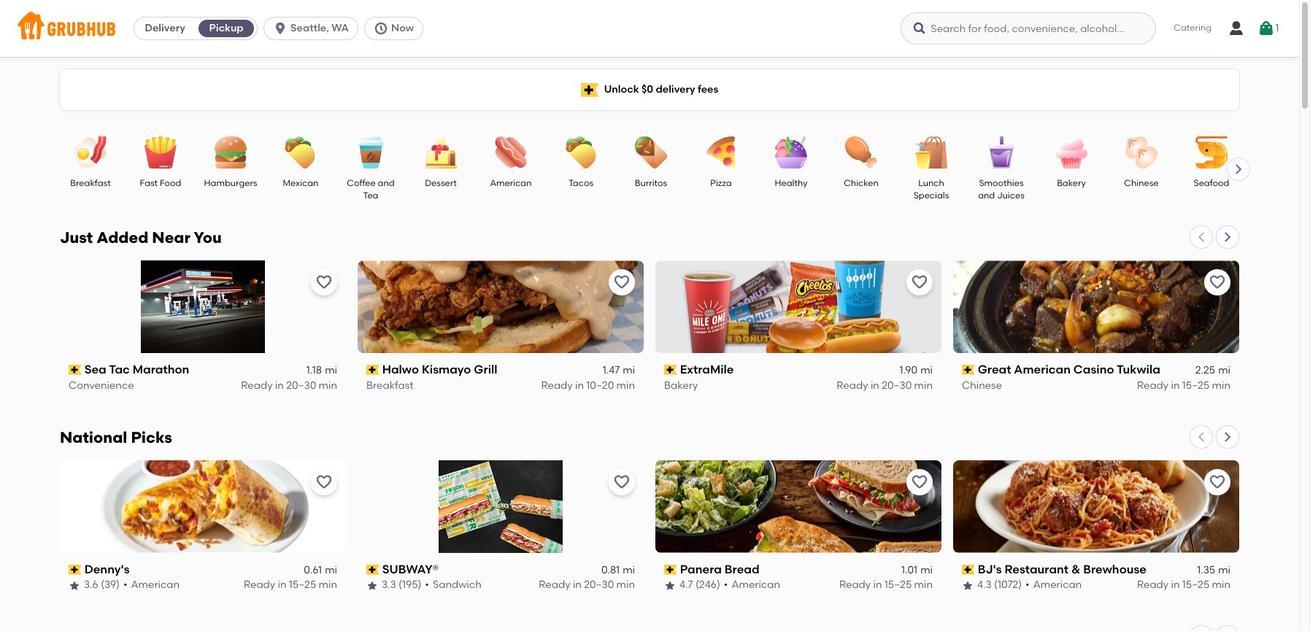 Task type: vqa. For each thing, say whether or not it's contained in the screenshot.
dish
no



Task type: locate. For each thing, give the bounding box(es) containing it.
4.3
[[978, 579, 992, 592]]

min down 1.18 mi
[[319, 379, 337, 392]]

20–30 down '1.18'
[[286, 379, 316, 392]]

1 horizontal spatial bakery
[[1057, 178, 1086, 188]]

american
[[490, 178, 532, 188], [1014, 363, 1071, 377], [131, 579, 180, 592], [732, 579, 780, 592], [1033, 579, 1082, 592]]

ready in 20–30 min for sea tac marathon
[[241, 379, 337, 392]]

in for bj's restaurant & brewhouse
[[1171, 579, 1180, 592]]

1 vertical spatial caret right icon image
[[1222, 231, 1234, 243]]

mi right 0.81
[[623, 564, 635, 577]]

svg image left seattle,
[[273, 21, 288, 36]]

in for great american casino tukwila
[[1171, 379, 1180, 392]]

• for subway®
[[425, 579, 429, 592]]

2 caret left icon image from the top
[[1196, 431, 1208, 443]]

subscription pass image left denny's at bottom left
[[69, 565, 82, 575]]

coffee
[[347, 178, 376, 188]]

american right the great
[[1014, 363, 1071, 377]]

2 horizontal spatial ready in 20–30 min
[[837, 379, 933, 392]]

hamburgers image
[[205, 137, 256, 169]]

1 subscription pass image from the left
[[69, 565, 82, 575]]

0 horizontal spatial 20–30
[[286, 379, 316, 392]]

subscription pass image left halwo
[[366, 365, 379, 375]]

and inside coffee and tea
[[378, 178, 395, 188]]

ready in 15–25 min down 1.01
[[840, 579, 933, 592]]

2 • from the left
[[425, 579, 429, 592]]

20–30 down 0.81
[[584, 579, 614, 592]]

mi right "1.90"
[[921, 365, 933, 377]]

svg image inside now "button"
[[374, 21, 388, 36]]

caret right icon image for national picks
[[1222, 431, 1234, 443]]

0 horizontal spatial ready in 20–30 min
[[241, 379, 337, 392]]

ready in 15–25 min down 0.61
[[244, 579, 337, 592]]

star icon image left 3.6
[[69, 580, 80, 592]]

0 horizontal spatial and
[[378, 178, 395, 188]]

save this restaurant button for sea tac marathon
[[311, 269, 337, 296]]

great american casino tukwila logo image
[[953, 261, 1240, 353]]

1 horizontal spatial ready in 20–30 min
[[539, 579, 635, 592]]

save this restaurant image for great american casino tukwila
[[1209, 274, 1226, 291]]

catering
[[1174, 23, 1212, 33]]

save this restaurant button for denny's
[[311, 469, 337, 496]]

save this restaurant image
[[911, 274, 929, 291], [1209, 274, 1226, 291], [613, 474, 631, 491], [911, 474, 929, 491], [1209, 474, 1226, 491]]

0.61 mi
[[304, 564, 337, 577]]

mexican
[[283, 178, 319, 188]]

star icon image left 3.3
[[366, 580, 378, 592]]

1 • american from the left
[[123, 579, 180, 592]]

caret right icon image for just added near you
[[1222, 231, 1234, 243]]

• american right the (39) in the left of the page
[[123, 579, 180, 592]]

lunch specials
[[914, 178, 949, 201]]

1.35
[[1197, 564, 1216, 577]]

american down bj's restaurant & brewhouse
[[1033, 579, 1082, 592]]

svg image inside "seattle, wa" button
[[273, 21, 288, 36]]

svg image
[[1228, 20, 1245, 37], [1258, 20, 1276, 37], [913, 21, 927, 36]]

near
[[152, 229, 190, 247]]

subscription pass image
[[69, 565, 82, 575], [366, 565, 379, 575], [962, 565, 975, 575]]

0 horizontal spatial chinese
[[962, 379, 1002, 392]]

save this restaurant image for bj's restaurant & brewhouse
[[1209, 474, 1226, 491]]

american image
[[485, 137, 537, 169]]

mi for halwo kismayo grill
[[623, 365, 635, 377]]

subscription pass image left "panera"
[[664, 565, 677, 575]]

extramile logo image
[[656, 261, 942, 353]]

ready in 20–30 min down 0.81
[[539, 579, 635, 592]]

1 horizontal spatial subscription pass image
[[366, 565, 379, 575]]

caret left icon image down seafood at right top
[[1196, 231, 1208, 243]]

just added near you
[[60, 229, 222, 247]]

american for denny's
[[131, 579, 180, 592]]

• american for bj's restaurant & brewhouse
[[1026, 579, 1082, 592]]

0.81
[[601, 564, 620, 577]]

bakery down bakery image
[[1057, 178, 1086, 188]]

proceed
[[1121, 413, 1163, 425]]

1 vertical spatial and
[[978, 191, 995, 201]]

mi right the 1.47
[[623, 365, 635, 377]]

1 vertical spatial caret left icon image
[[1196, 431, 1208, 443]]

svg image for seattle, wa
[[273, 21, 288, 36]]

star icon image
[[69, 580, 80, 592], [366, 580, 378, 592], [664, 580, 676, 592], [962, 580, 974, 592]]

convenience
[[69, 379, 134, 392]]

ready for subway®
[[539, 579, 571, 592]]

min down 0.81 mi
[[617, 579, 635, 592]]

1 horizontal spatial svg image
[[374, 21, 388, 36]]

min down the 1.01 mi
[[914, 579, 933, 592]]

• right (195)
[[425, 579, 429, 592]]

caret right icon image
[[1233, 164, 1245, 175], [1222, 231, 1234, 243], [1222, 431, 1234, 443]]

2 • american from the left
[[724, 579, 780, 592]]

4 • from the left
[[1026, 579, 1030, 592]]

20–30 for subway®
[[584, 579, 614, 592]]

tukwila
[[1117, 363, 1161, 377]]

mi
[[325, 365, 337, 377], [623, 365, 635, 377], [921, 365, 933, 377], [1219, 365, 1231, 377], [325, 564, 337, 577], [623, 564, 635, 577], [921, 564, 933, 577], [1219, 564, 1231, 577]]

great american casino tukwila
[[978, 363, 1161, 377]]

coffee and tea
[[347, 178, 395, 201]]

subscription pass image left 'subway®'
[[366, 565, 379, 575]]

(195)
[[399, 579, 422, 592]]

mi right '1.18'
[[325, 365, 337, 377]]

pizza
[[711, 178, 732, 188]]

0 horizontal spatial svg image
[[273, 21, 288, 36]]

in for halwo kismayo grill
[[575, 379, 584, 392]]

proceed to checkout button
[[1076, 406, 1272, 432]]

save this restaurant button for extramile
[[907, 269, 933, 296]]

min down 1.90 mi
[[914, 379, 933, 392]]

1 star icon image from the left
[[69, 580, 80, 592]]

mi for subway®
[[623, 564, 635, 577]]

in
[[275, 379, 284, 392], [575, 379, 584, 392], [871, 379, 880, 392], [1171, 379, 1180, 392], [278, 579, 287, 592], [573, 579, 582, 592], [874, 579, 882, 592], [1171, 579, 1180, 592]]

20–30 down "1.90"
[[882, 379, 912, 392]]

lunch
[[919, 178, 945, 188]]

15–25 down 0.61
[[289, 579, 316, 592]]

2 star icon image from the left
[[366, 580, 378, 592]]

ready in 15–25 min for denny's
[[244, 579, 337, 592]]

0 horizontal spatial breakfast
[[70, 178, 111, 188]]

3.3
[[382, 579, 396, 592]]

juices
[[997, 191, 1025, 201]]

3 subscription pass image from the left
[[962, 565, 975, 575]]

brewhouse
[[1084, 563, 1147, 577]]

1 caret left icon image from the top
[[1196, 231, 1208, 243]]

sea tac marathon logo image
[[141, 261, 265, 353]]

0.61
[[304, 564, 322, 577]]

min down 0.61 mi
[[319, 579, 337, 592]]

grill
[[474, 363, 498, 377]]

min down 1.47 mi
[[617, 379, 635, 392]]

american right the (39) in the left of the page
[[131, 579, 180, 592]]

breakfast down halwo
[[366, 379, 414, 392]]

ready
[[241, 379, 273, 392], [541, 379, 573, 392], [837, 379, 868, 392], [1137, 379, 1169, 392], [244, 579, 275, 592], [539, 579, 571, 592], [840, 579, 871, 592], [1137, 579, 1169, 592]]

subway®
[[382, 563, 439, 577]]

grubhub plus flag logo image
[[581, 83, 598, 97]]

2 horizontal spatial 20–30
[[882, 379, 912, 392]]

caret left icon image
[[1196, 231, 1208, 243], [1196, 431, 1208, 443]]

0 horizontal spatial subscription pass image
[[69, 565, 82, 575]]

subscription pass image for extramile
[[664, 365, 677, 375]]

to
[[1166, 413, 1176, 425]]

15–25 down 2.25
[[1183, 379, 1210, 392]]

svg image
[[273, 21, 288, 36], [374, 21, 388, 36]]

subscription pass image left sea
[[69, 365, 82, 375]]

0 horizontal spatial bakery
[[664, 379, 698, 392]]

ready in 15–25 min for great american casino tukwila
[[1137, 379, 1231, 392]]

1.01
[[902, 564, 918, 577]]

american for bj's restaurant & brewhouse
[[1033, 579, 1082, 592]]

•
[[123, 579, 127, 592], [425, 579, 429, 592], [724, 579, 728, 592], [1026, 579, 1030, 592]]

ready in 20–30 min down '1.18'
[[241, 379, 337, 392]]

mi right '1.35' on the right of page
[[1219, 564, 1231, 577]]

2 subscription pass image from the left
[[366, 565, 379, 575]]

• american down 'bread'
[[724, 579, 780, 592]]

unlock $0 delivery fees
[[604, 83, 719, 96]]

1 horizontal spatial and
[[978, 191, 995, 201]]

save this restaurant image
[[315, 274, 333, 291], [613, 274, 631, 291], [315, 474, 333, 491]]

• for panera bread
[[724, 579, 728, 592]]

20–30 for sea tac marathon
[[286, 379, 316, 392]]

delivery button
[[134, 17, 196, 40]]

unlock
[[604, 83, 639, 96]]

2 horizontal spatial • american
[[1026, 579, 1082, 592]]

(39)
[[101, 579, 120, 592]]

chinese down the great
[[962, 379, 1002, 392]]

mi for great american casino tukwila
[[1219, 365, 1231, 377]]

kismayo
[[422, 363, 471, 377]]

0 vertical spatial caret left icon image
[[1196, 231, 1208, 243]]

1 horizontal spatial 20–30
[[584, 579, 614, 592]]

• american for denny's
[[123, 579, 180, 592]]

ready for halwo kismayo grill
[[541, 379, 573, 392]]

save this restaurant image for subway®
[[613, 474, 631, 491]]

(246)
[[696, 579, 720, 592]]

3 star icon image from the left
[[664, 580, 676, 592]]

2.25
[[1196, 365, 1216, 377]]

3 • american from the left
[[1026, 579, 1082, 592]]

• right the (39) in the left of the page
[[123, 579, 127, 592]]

• sandwich
[[425, 579, 482, 592]]

1 horizontal spatial chinese
[[1125, 178, 1159, 188]]

1 horizontal spatial • american
[[724, 579, 780, 592]]

caret left icon image down checkout
[[1196, 431, 1208, 443]]

1 horizontal spatial breakfast
[[366, 379, 414, 392]]

15–25 down '1.35' on the right of page
[[1183, 579, 1210, 592]]

subscription pass image for halwo kismayo grill
[[366, 365, 379, 375]]

3.6 (39)
[[84, 579, 120, 592]]

• american down bj's restaurant & brewhouse
[[1026, 579, 1082, 592]]

bj's
[[978, 563, 1002, 577]]

subscription pass image left extramile
[[664, 365, 677, 375]]

2 horizontal spatial subscription pass image
[[962, 565, 975, 575]]

star icon image left 4.7
[[664, 580, 676, 592]]

healthy image
[[766, 137, 817, 169]]

1 horizontal spatial svg image
[[1228, 20, 1245, 37]]

mexican image
[[275, 137, 326, 169]]

bakery down extramile
[[664, 379, 698, 392]]

in for subway®
[[573, 579, 582, 592]]

4 star icon image from the left
[[962, 580, 974, 592]]

dessert image
[[415, 137, 467, 169]]

1 • from the left
[[123, 579, 127, 592]]

0 vertical spatial and
[[378, 178, 395, 188]]

chicken image
[[836, 137, 887, 169]]

american down 'bread'
[[732, 579, 780, 592]]

min for subway®
[[617, 579, 635, 592]]

specials
[[914, 191, 949, 201]]

3 • from the left
[[724, 579, 728, 592]]

breakfast down breakfast 'image'
[[70, 178, 111, 188]]

subscription pass image for subway®
[[366, 565, 379, 575]]

ready in 15–25 min down 2.25
[[1137, 379, 1231, 392]]

$0
[[642, 83, 653, 96]]

save this restaurant button
[[311, 269, 337, 296], [609, 269, 635, 296], [907, 269, 933, 296], [1205, 269, 1231, 296], [311, 469, 337, 496], [609, 469, 635, 496], [907, 469, 933, 496], [1205, 469, 1231, 496]]

• down panera bread
[[724, 579, 728, 592]]

subscription pass image
[[69, 365, 82, 375], [366, 365, 379, 375], [664, 365, 677, 375], [962, 365, 975, 375], [664, 565, 677, 575]]

subscription pass image for sea tac marathon
[[69, 365, 82, 375]]

bakery
[[1057, 178, 1086, 188], [664, 379, 698, 392]]

mi for sea tac marathon
[[325, 365, 337, 377]]

in for panera bread
[[874, 579, 882, 592]]

and
[[378, 178, 395, 188], [978, 191, 995, 201]]

fast
[[140, 178, 158, 188]]

2 vertical spatial caret right icon image
[[1222, 431, 1234, 443]]

star icon image left 4.3
[[962, 580, 974, 592]]

• down restaurant
[[1026, 579, 1030, 592]]

mi right 1.01
[[921, 564, 933, 577]]

mi for extramile
[[921, 365, 933, 377]]

2 svg image from the left
[[374, 21, 388, 36]]

15–25 for panera bread
[[885, 579, 912, 592]]

Search for food, convenience, alcohol... search field
[[901, 12, 1157, 45]]

subscription pass image left bj's at the right
[[962, 565, 975, 575]]

and down smoothies
[[978, 191, 995, 201]]

sea tac marathon
[[84, 363, 189, 377]]

and inside smoothies and juices
[[978, 191, 995, 201]]

great
[[978, 363, 1011, 377]]

ready in 20–30 min
[[241, 379, 337, 392], [837, 379, 933, 392], [539, 579, 635, 592]]

2 horizontal spatial svg image
[[1258, 20, 1276, 37]]

save this restaurant button for great american casino tukwila
[[1205, 269, 1231, 296]]

chinese down the chinese image
[[1125, 178, 1159, 188]]

10–20
[[586, 379, 614, 392]]

mi right 2.25
[[1219, 365, 1231, 377]]

smoothies and juices
[[978, 178, 1025, 201]]

mi right 0.61
[[325, 564, 337, 577]]

pizza image
[[696, 137, 747, 169]]

bakery image
[[1046, 137, 1097, 169]]

0 vertical spatial bakery
[[1057, 178, 1086, 188]]

caret left icon image for just added near you
[[1196, 231, 1208, 243]]

ready in 15–25 min down '1.35' on the right of page
[[1137, 579, 1231, 592]]

0 vertical spatial caret right icon image
[[1233, 164, 1245, 175]]

ready for bj's restaurant & brewhouse
[[1137, 579, 1169, 592]]

1.35 mi
[[1197, 564, 1231, 577]]

subway® logo image
[[439, 461, 563, 553]]

20–30
[[286, 379, 316, 392], [882, 379, 912, 392], [584, 579, 614, 592]]

min down 2.25 mi
[[1212, 379, 1231, 392]]

ready in 20–30 min for extramile
[[837, 379, 933, 392]]

min
[[319, 379, 337, 392], [617, 379, 635, 392], [914, 379, 933, 392], [1212, 379, 1231, 392], [319, 579, 337, 592], [617, 579, 635, 592], [914, 579, 933, 592], [1212, 579, 1231, 592]]

chinese
[[1125, 178, 1159, 188], [962, 379, 1002, 392]]

subscription pass image left the great
[[962, 365, 975, 375]]

breakfast
[[70, 178, 111, 188], [366, 379, 414, 392]]

1.18 mi
[[306, 365, 337, 377]]

and for smoothies and juices
[[978, 191, 995, 201]]

in for extramile
[[871, 379, 880, 392]]

0 horizontal spatial • american
[[123, 579, 180, 592]]

1 svg image from the left
[[273, 21, 288, 36]]

ready for extramile
[[837, 379, 868, 392]]

ready in 20–30 min down "1.90"
[[837, 379, 933, 392]]

min down 1.35 mi
[[1212, 579, 1231, 592]]

1 vertical spatial chinese
[[962, 379, 1002, 392]]

15–25 down 1.01
[[885, 579, 912, 592]]

1
[[1276, 22, 1279, 34]]

subscription pass image for denny's
[[69, 565, 82, 575]]

dessert
[[425, 178, 457, 188]]

and up tea
[[378, 178, 395, 188]]

1.47
[[603, 365, 620, 377]]

sandwich
[[433, 579, 482, 592]]

svg image left now
[[374, 21, 388, 36]]



Task type: describe. For each thing, give the bounding box(es) containing it.
hamburgers
[[204, 178, 257, 188]]

1.47 mi
[[603, 365, 635, 377]]

subscription pass image for great american casino tukwila
[[962, 365, 975, 375]]

main navigation navigation
[[0, 0, 1299, 57]]

panera bread logo image
[[656, 461, 942, 553]]

min for great american casino tukwila
[[1212, 379, 1231, 392]]

smoothies and juices image
[[976, 137, 1027, 169]]

star icon image for bj's restaurant & brewhouse
[[962, 580, 974, 592]]

panera bread
[[680, 563, 760, 577]]

• for bj's restaurant & brewhouse
[[1026, 579, 1030, 592]]

save this restaurant image for panera bread
[[911, 474, 929, 491]]

denny's  logo image
[[60, 461, 346, 553]]

1.18
[[306, 365, 322, 377]]

seafood
[[1194, 178, 1230, 188]]

star icon image for denny's
[[69, 580, 80, 592]]

1 button
[[1258, 15, 1279, 42]]

proceed to checkout
[[1121, 413, 1227, 425]]

panera
[[680, 563, 722, 577]]

national picks
[[60, 428, 172, 447]]

american down american image
[[490, 178, 532, 188]]

mi for bj's restaurant & brewhouse
[[1219, 564, 1231, 577]]

wa
[[332, 22, 349, 34]]

15–25 for bj's restaurant & brewhouse
[[1183, 579, 1210, 592]]

min for panera bread
[[914, 579, 933, 592]]

0.81 mi
[[601, 564, 635, 577]]

0 vertical spatial chinese
[[1125, 178, 1159, 188]]

tacos
[[569, 178, 594, 188]]

save this restaurant button for halwo kismayo grill
[[609, 269, 635, 296]]

checkout
[[1179, 413, 1227, 425]]

sea
[[84, 363, 106, 377]]

min for extramile
[[914, 379, 933, 392]]

15–25 for denny's
[[289, 579, 316, 592]]

star icon image for panera bread
[[664, 580, 676, 592]]

burritos
[[635, 178, 667, 188]]

chicken
[[844, 178, 879, 188]]

now
[[391, 22, 414, 34]]

save this restaurant button for bj's restaurant & brewhouse
[[1205, 469, 1231, 496]]

coffee and tea image
[[345, 137, 396, 169]]

save this restaurant image for just added near you
[[315, 274, 333, 291]]

ready for panera bread
[[840, 579, 871, 592]]

lunch specials image
[[906, 137, 957, 169]]

ready in 10–20 min
[[541, 379, 635, 392]]

4.7
[[680, 579, 693, 592]]

svg image for now
[[374, 21, 388, 36]]

subscription pass image for bj's restaurant & brewhouse
[[962, 565, 975, 575]]

save this restaurant image for national picks
[[315, 474, 333, 491]]

ready for great american casino tukwila
[[1137, 379, 1169, 392]]

4.3 (1072)
[[978, 579, 1022, 592]]

fees
[[698, 83, 719, 96]]

tac
[[109, 363, 130, 377]]

caret left icon image for national picks
[[1196, 431, 1208, 443]]

marathon
[[133, 363, 189, 377]]

chinese image
[[1116, 137, 1167, 169]]

restaurant
[[1005, 563, 1069, 577]]

&
[[1072, 563, 1081, 577]]

smoothies
[[979, 178, 1024, 188]]

1 vertical spatial bakery
[[664, 379, 698, 392]]

1.90 mi
[[900, 365, 933, 377]]

mi for denny's
[[325, 564, 337, 577]]

0 horizontal spatial svg image
[[913, 21, 927, 36]]

bj's restaurant & brewhouse logo image
[[953, 461, 1240, 553]]

burritos image
[[626, 137, 677, 169]]

and for coffee and tea
[[378, 178, 395, 188]]

ready in 20–30 min for subway®
[[539, 579, 635, 592]]

seattle,
[[291, 22, 329, 34]]

halwo kismayo grill logo image
[[358, 261, 644, 353]]

0 vertical spatial breakfast
[[70, 178, 111, 188]]

15–25 for great american casino tukwila
[[1183, 379, 1210, 392]]

ready in 15–25 min for bj's restaurant & brewhouse
[[1137, 579, 1231, 592]]

just
[[60, 229, 93, 247]]

min for denny's
[[319, 579, 337, 592]]

(1072)
[[994, 579, 1022, 592]]

bj's restaurant & brewhouse
[[978, 563, 1147, 577]]

in for denny's
[[278, 579, 287, 592]]

national
[[60, 428, 127, 447]]

seattle, wa
[[291, 22, 349, 34]]

halwo
[[382, 363, 419, 377]]

min for halwo kismayo grill
[[617, 379, 635, 392]]

fast food
[[140, 178, 181, 188]]

extramile
[[680, 363, 734, 377]]

seattle, wa button
[[264, 17, 364, 40]]

denny's
[[84, 563, 130, 577]]

1.90
[[900, 365, 918, 377]]

min for sea tac marathon
[[319, 379, 337, 392]]

in for sea tac marathon
[[275, 379, 284, 392]]

ready in 15–25 min for panera bread
[[840, 579, 933, 592]]

picks
[[131, 428, 172, 447]]

casino
[[1074, 363, 1114, 377]]

subscription pass image for panera bread
[[664, 565, 677, 575]]

4.7 (246)
[[680, 579, 720, 592]]

star icon image for subway®
[[366, 580, 378, 592]]

min for bj's restaurant & brewhouse
[[1212, 579, 1231, 592]]

3.3 (195)
[[382, 579, 422, 592]]

mi for panera bread
[[921, 564, 933, 577]]

• american for panera bread
[[724, 579, 780, 592]]

halwo kismayo grill
[[382, 363, 498, 377]]

delivery
[[656, 83, 695, 96]]

1.01 mi
[[902, 564, 933, 577]]

1 vertical spatial breakfast
[[366, 379, 414, 392]]

pickup
[[209, 22, 244, 34]]

• for denny's
[[123, 579, 127, 592]]

catering button
[[1164, 12, 1222, 45]]

ready for denny's
[[244, 579, 275, 592]]

svg image inside 1 button
[[1258, 20, 1276, 37]]

3.6
[[84, 579, 98, 592]]

seafood image
[[1186, 137, 1237, 169]]

tea
[[363, 191, 379, 201]]

fast food image
[[135, 137, 186, 169]]

delivery
[[145, 22, 185, 34]]

american for panera bread
[[732, 579, 780, 592]]

breakfast image
[[65, 137, 116, 169]]

save this restaurant button for panera bread
[[907, 469, 933, 496]]

save this restaurant button for subway®
[[609, 469, 635, 496]]

ready for sea tac marathon
[[241, 379, 273, 392]]

tacos image
[[556, 137, 607, 169]]

now button
[[364, 17, 429, 40]]

2.25 mi
[[1196, 365, 1231, 377]]

you
[[194, 229, 222, 247]]

save this restaurant image for extramile
[[911, 274, 929, 291]]

pickup button
[[196, 17, 257, 40]]

20–30 for extramile
[[882, 379, 912, 392]]

healthy
[[775, 178, 808, 188]]

food
[[160, 178, 181, 188]]

bread
[[725, 563, 760, 577]]



